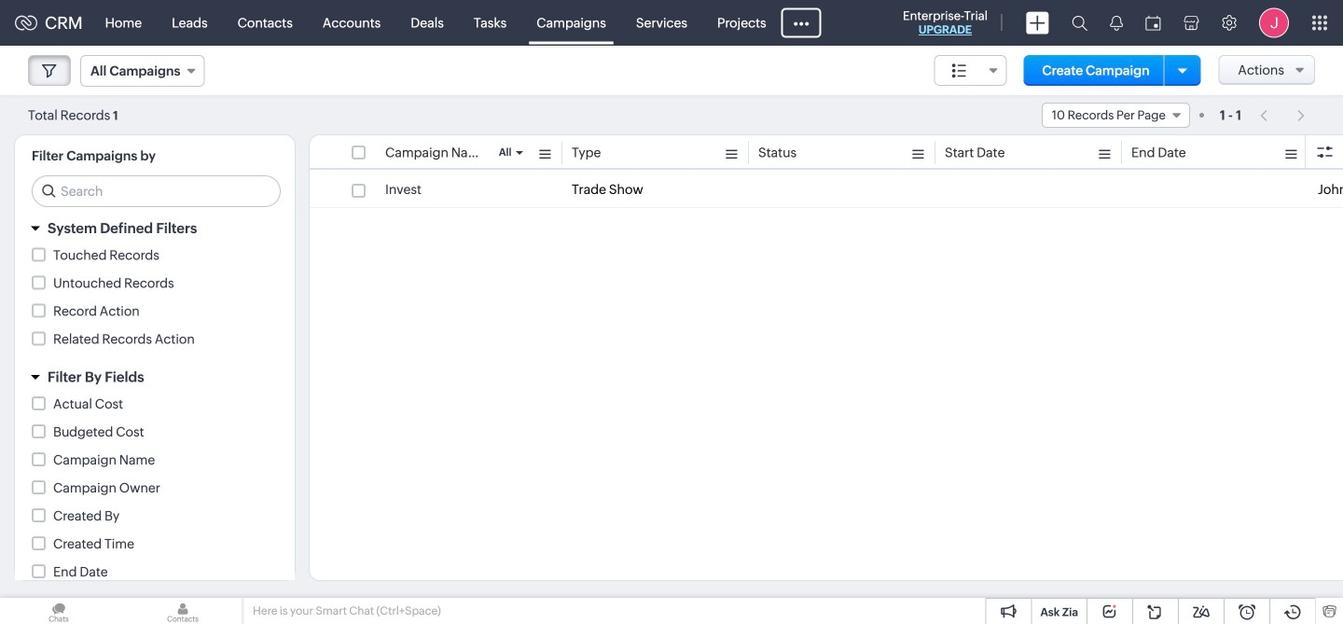 Task type: vqa. For each thing, say whether or not it's contained in the screenshot.
"region"
no



Task type: locate. For each thing, give the bounding box(es) containing it.
None field
[[80, 55, 205, 87]]

search element
[[1061, 0, 1099, 46]]

Search text field
[[33, 176, 280, 206]]

profile element
[[1248, 0, 1301, 45]]

navigation
[[1251, 102, 1316, 129]]

create menu element
[[1015, 0, 1061, 45]]

logo image
[[15, 15, 37, 30]]



Task type: describe. For each thing, give the bounding box(es) containing it.
contacts image
[[124, 598, 242, 624]]

search image
[[1072, 15, 1088, 31]]

chats image
[[0, 598, 118, 624]]

signals image
[[1110, 15, 1123, 31]]

Other Modules field
[[782, 8, 822, 38]]

create menu image
[[1026, 12, 1050, 34]]

profile image
[[1260, 8, 1290, 38]]

signals element
[[1099, 0, 1135, 46]]

calendar image
[[1146, 15, 1162, 30]]



